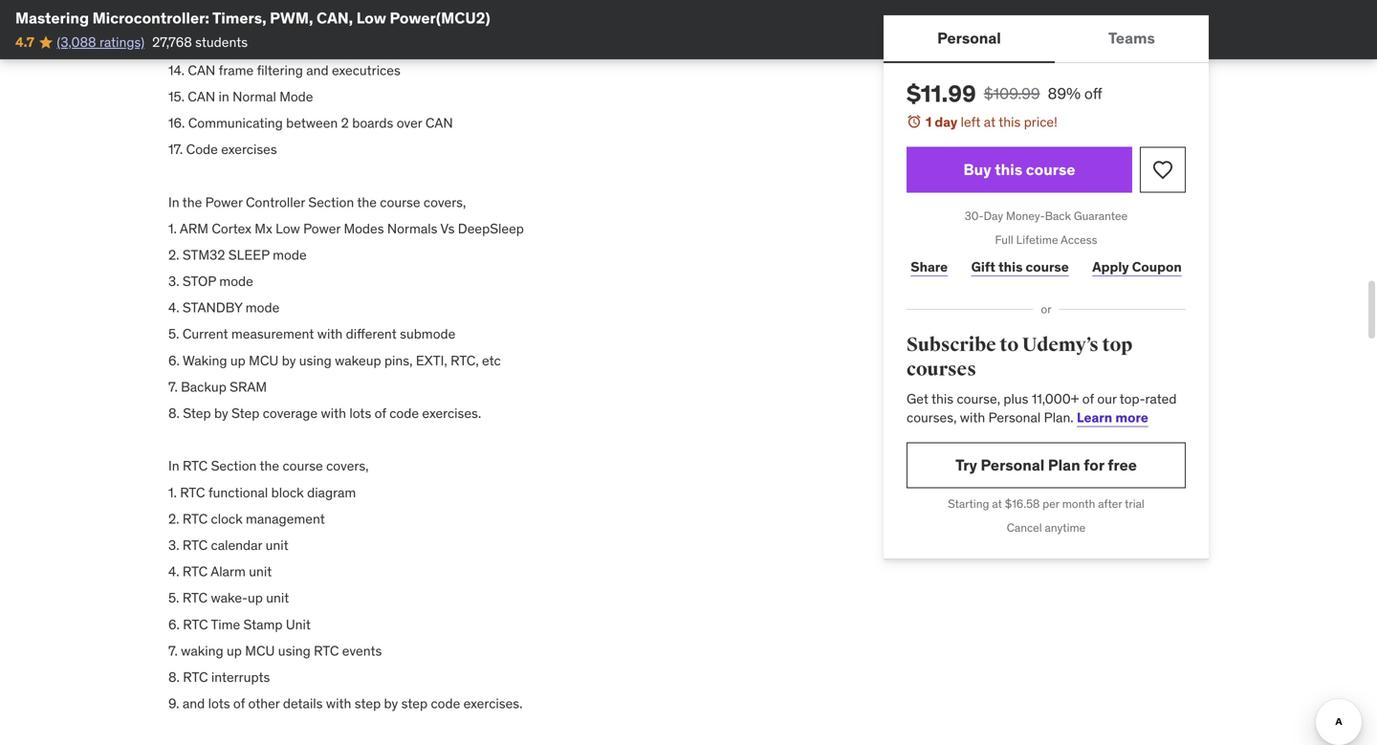 Task type: locate. For each thing, give the bounding box(es) containing it.
0 vertical spatial power
[[205, 194, 243, 211]]

0 vertical spatial unit
[[266, 537, 289, 554]]

this inside get this course, plus 11,000+ of our top-rated courses, with personal plan.
[[932, 390, 954, 407]]

8. inside in rtc section the course covers, 1. rtc functional block diagram 2. rtc clock management 3. rtc calendar unit 4. rtc alarm unit 5. rtc wake-up unit 6. rtc time stamp unit 7. waking up mcu using rtc events 8. rtc interrupts 9. and lots of other details with step by step code exercises.
[[168, 669, 180, 686]]

1 vertical spatial personal
[[989, 409, 1041, 426]]

diagram up bxcan
[[270, 9, 319, 26]]

exti,
[[416, 352, 447, 369]]

and down bxcan
[[306, 62, 329, 79]]

2 1. from the top
[[168, 484, 177, 501]]

code
[[186, 141, 218, 158]]

1 horizontal spatial section
[[308, 194, 354, 211]]

1 vertical spatial block
[[271, 484, 304, 501]]

lots down the interrupts
[[208, 695, 230, 712]]

0 vertical spatial 7.
[[168, 378, 178, 396]]

management
[[246, 510, 325, 528]]

1 vertical spatial in
[[168, 458, 179, 475]]

0 horizontal spatial step
[[355, 695, 381, 712]]

1 vertical spatial and
[[183, 695, 205, 712]]

0 vertical spatial 5.
[[168, 326, 179, 343]]

3. inside in the power controller section the course covers, 1. arm cortex mx low power modes normals vs deepsleep 2. stm32 sleep mode 3. stop mode 4. standby mode 5. current measurement with different submode 6. waking up mcu by using wakeup pins, exti, rtc, etc 7. backup sram 8. step by step coverage with lots of code exercises.
[[168, 273, 179, 290]]

at right left
[[984, 113, 996, 131]]

1 1. from the top
[[168, 220, 177, 237]]

1. inside in the power controller section the course covers, 1. arm cortex mx low power modes normals vs deepsleep 2. stm32 sleep mode 3. stop mode 4. standby mode 5. current measurement with different submode 6. waking up mcu by using wakeup pins, exti, rtc, etc 7. backup sram 8. step by step coverage with lots of code exercises.
[[168, 220, 177, 237]]

30-
[[965, 209, 984, 223]]

at left $16.58
[[992, 496, 1003, 511]]

block
[[234, 9, 267, 26], [271, 484, 304, 501]]

1 horizontal spatial power
[[303, 220, 341, 237]]

7. left the backup
[[168, 378, 178, 396]]

0 vertical spatial using
[[299, 352, 332, 369]]

1 vertical spatial lots
[[208, 695, 230, 712]]

0 vertical spatial 4.
[[168, 299, 179, 316]]

lots down wakeup
[[350, 405, 371, 422]]

apply coupon button
[[1089, 248, 1186, 286]]

1 horizontal spatial step
[[232, 405, 260, 422]]

1 vertical spatial 4.
[[168, 563, 179, 580]]

alarm image
[[907, 114, 922, 129]]

buy this course button
[[907, 147, 1133, 193]]

2. left the stm32
[[168, 246, 179, 264]]

ratings)
[[99, 33, 145, 51]]

stamp
[[244, 616, 283, 633]]

0 horizontal spatial step
[[183, 405, 211, 422]]

0 horizontal spatial power
[[205, 194, 243, 211]]

starting at $16.58 per month after trial cancel anytime
[[948, 496, 1145, 535]]

0 vertical spatial 2.
[[168, 246, 179, 264]]

1 vertical spatial 2.
[[168, 510, 179, 528]]

2. inside in rtc section the course covers, 1. rtc functional block diagram 2. rtc clock management 3. rtc calendar unit 4. rtc alarm unit 5. rtc wake-up unit 6. rtc time stamp unit 7. waking up mcu using rtc events 8. rtc interrupts 9. and lots of other details with step by step code exercises.
[[168, 510, 179, 528]]

mode down sleep
[[219, 273, 253, 290]]

gift
[[972, 258, 996, 275]]

0 horizontal spatial and
[[183, 695, 205, 712]]

unit down management
[[266, 537, 289, 554]]

1. inside in rtc section the course covers, 1. rtc functional block diagram 2. rtc clock management 3. rtc calendar unit 4. rtc alarm unit 5. rtc wake-up unit 6. rtc time stamp unit 7. waking up mcu using rtc events 8. rtc interrupts 9. and lots of other details with step by step code exercises.
[[168, 484, 177, 501]]

at
[[984, 113, 996, 131], [992, 496, 1003, 511]]

2 7. from the top
[[168, 642, 178, 660]]

our
[[1098, 390, 1117, 407]]

0 vertical spatial up
[[230, 352, 246, 369]]

2 2. from the top
[[168, 510, 179, 528]]

and inside 12. bxcan block diagram 13. tx/rx path of the bxcan peripheral 14. can frame filtering and executrices 15. can in normal mode 16. communicating between 2 boards over can 17. code exercises
[[306, 62, 329, 79]]

functional
[[208, 484, 268, 501]]

0 horizontal spatial code
[[390, 405, 419, 422]]

0 horizontal spatial block
[[234, 9, 267, 26]]

1 vertical spatial 3.
[[168, 537, 179, 554]]

can left "in"
[[188, 88, 215, 105]]

the up filtering
[[271, 35, 291, 52]]

2 vertical spatial can
[[426, 114, 453, 132]]

0 horizontal spatial covers,
[[326, 458, 369, 475]]

and right 9.
[[183, 695, 205, 712]]

up up sram
[[230, 352, 246, 369]]

$11.99 $109.99 89% off
[[907, 79, 1103, 108]]

1 vertical spatial 6.
[[168, 616, 180, 633]]

low inside in the power controller section the course covers, 1. arm cortex mx low power modes normals vs deepsleep 2. stm32 sleep mode 3. stop mode 4. standby mode 5. current measurement with different submode 6. waking up mcu by using wakeup pins, exti, rtc, etc 7. backup sram 8. step by step coverage with lots of code exercises.
[[276, 220, 300, 237]]

5. inside in the power controller section the course covers, 1. arm cortex mx low power modes normals vs deepsleep 2. stm32 sleep mode 3. stop mode 4. standby mode 5. current measurement with different submode 6. waking up mcu by using wakeup pins, exti, rtc, etc 7. backup sram 8. step by step coverage with lots of code exercises.
[[168, 326, 179, 343]]

1 vertical spatial by
[[214, 405, 228, 422]]

this for get
[[932, 390, 954, 407]]

1 horizontal spatial code
[[431, 695, 460, 712]]

communicating
[[188, 114, 283, 132]]

normals
[[387, 220, 438, 237]]

1 vertical spatial low
[[276, 220, 300, 237]]

0 vertical spatial 6.
[[168, 352, 180, 369]]

rtc left functional
[[180, 484, 205, 501]]

1 vertical spatial unit
[[249, 563, 272, 580]]

1. left arm
[[168, 220, 177, 237]]

1 vertical spatial 5.
[[168, 589, 179, 607]]

1 2. from the top
[[168, 246, 179, 264]]

course,
[[957, 390, 1001, 407]]

students
[[195, 33, 248, 51]]

up up stamp
[[248, 589, 263, 607]]

top-
[[1120, 390, 1146, 407]]

tab list
[[884, 15, 1209, 63]]

of down pins,
[[375, 405, 386, 422]]

in rtc section the course covers, 1. rtc functional block diagram 2. rtc clock management 3. rtc calendar unit 4. rtc alarm unit 5. rtc wake-up unit 6. rtc time stamp unit 7. waking up mcu using rtc events 8. rtc interrupts 9. and lots of other details with step by step code exercises.
[[168, 458, 523, 712]]

0 vertical spatial section
[[308, 194, 354, 211]]

apply
[[1093, 258, 1130, 275]]

by down measurement
[[282, 352, 296, 369]]

1 horizontal spatial and
[[306, 62, 329, 79]]

vs
[[441, 220, 455, 237]]

27,768 students
[[152, 33, 248, 51]]

guarantee
[[1074, 209, 1128, 223]]

2 3. from the top
[[168, 537, 179, 554]]

1 vertical spatial at
[[992, 496, 1003, 511]]

low right 'mx' at the left of the page
[[276, 220, 300, 237]]

of
[[256, 35, 268, 52], [1083, 390, 1094, 407], [375, 405, 386, 422], [233, 695, 245, 712]]

1 6. from the top
[[168, 352, 180, 369]]

(3,088 ratings)
[[57, 33, 145, 51]]

1 vertical spatial covers,
[[326, 458, 369, 475]]

in inside in rtc section the course covers, 1. rtc functional block diagram 2. rtc clock management 3. rtc calendar unit 4. rtc alarm unit 5. rtc wake-up unit 6. rtc time stamp unit 7. waking up mcu using rtc events 8. rtc interrupts 9. and lots of other details with step by step code exercises.
[[168, 458, 179, 475]]

rtc down waking
[[183, 669, 208, 686]]

rtc left "alarm"
[[183, 563, 208, 580]]

course inside gift this course link
[[1026, 258, 1069, 275]]

this right buy
[[995, 160, 1023, 179]]

mode right sleep
[[273, 246, 307, 264]]

lots
[[350, 405, 371, 422], [208, 695, 230, 712]]

block up management
[[271, 484, 304, 501]]

the up functional
[[260, 458, 279, 475]]

0 horizontal spatial lots
[[208, 695, 230, 712]]

diagram inside 12. bxcan block diagram 13. tx/rx path of the bxcan peripheral 14. can frame filtering and executrices 15. can in normal mode 16. communicating between 2 boards over can 17. code exercises
[[270, 9, 319, 26]]

deepsleep
[[458, 220, 524, 237]]

rated
[[1146, 390, 1177, 407]]

7. left waking
[[168, 642, 178, 660]]

2
[[341, 114, 349, 132]]

2 vertical spatial mode
[[246, 299, 280, 316]]

1 day left at this price!
[[926, 113, 1058, 131]]

after
[[1099, 496, 1123, 511]]

course down lifetime
[[1026, 258, 1069, 275]]

6.
[[168, 352, 180, 369], [168, 616, 180, 633]]

section inside in the power controller section the course covers, 1. arm cortex mx low power modes normals vs deepsleep 2. stm32 sleep mode 3. stop mode 4. standby mode 5. current measurement with different submode 6. waking up mcu by using wakeup pins, exti, rtc, etc 7. backup sram 8. step by step coverage with lots of code exercises.
[[308, 194, 354, 211]]

exercises. inside in the power controller section the course covers, 1. arm cortex mx low power modes normals vs deepsleep 2. stm32 sleep mode 3. stop mode 4. standby mode 5. current measurement with different submode 6. waking up mcu by using wakeup pins, exti, rtc, etc 7. backup sram 8. step by step coverage with lots of code exercises.
[[422, 405, 481, 422]]

stm32
[[183, 246, 225, 264]]

microcontroller:
[[92, 8, 209, 28]]

0 vertical spatial lots
[[350, 405, 371, 422]]

0 vertical spatial and
[[306, 62, 329, 79]]

wishlist image
[[1152, 158, 1175, 181]]

1 vertical spatial 1.
[[168, 484, 177, 501]]

2.
[[168, 246, 179, 264], [168, 510, 179, 528]]

3. left stop
[[168, 273, 179, 290]]

code
[[390, 405, 419, 422], [431, 695, 460, 712]]

step
[[355, 695, 381, 712], [401, 695, 428, 712]]

in for in rtc section the course covers, 1. rtc functional block diagram 2. rtc clock management 3. rtc calendar unit 4. rtc alarm unit 5. rtc wake-up unit 6. rtc time stamp unit 7. waking up mcu using rtc events 8. rtc interrupts 9. and lots of other details with step by step code exercises.
[[168, 458, 179, 475]]

0 vertical spatial block
[[234, 9, 267, 26]]

0 vertical spatial in
[[168, 194, 179, 211]]

buy
[[964, 160, 992, 179]]

2 5. from the top
[[168, 589, 179, 607]]

submode
[[400, 326, 456, 343]]

0 vertical spatial 3.
[[168, 273, 179, 290]]

of left other
[[233, 695, 245, 712]]

0 vertical spatial exercises.
[[422, 405, 481, 422]]

5. left wake-
[[168, 589, 179, 607]]

mcu down measurement
[[249, 352, 279, 369]]

$11.99
[[907, 79, 977, 108]]

this for gift
[[999, 258, 1023, 275]]

4. left standby on the top of the page
[[168, 299, 179, 316]]

7. inside in rtc section the course covers, 1. rtc functional block diagram 2. rtc clock management 3. rtc calendar unit 4. rtc alarm unit 5. rtc wake-up unit 6. rtc time stamp unit 7. waking up mcu using rtc events 8. rtc interrupts 9. and lots of other details with step by step code exercises.
[[168, 642, 178, 660]]

6. left the time
[[168, 616, 180, 633]]

day
[[935, 113, 958, 131]]

by right details
[[384, 695, 398, 712]]

3. left calendar at left bottom
[[168, 537, 179, 554]]

anytime
[[1045, 520, 1086, 535]]

1 vertical spatial exercises.
[[464, 695, 523, 712]]

in inside in the power controller section the course covers, 1. arm cortex mx low power modes normals vs deepsleep 2. stm32 sleep mode 3. stop mode 4. standby mode 5. current measurement with different submode 6. waking up mcu by using wakeup pins, exti, rtc, etc 7. backup sram 8. step by step coverage with lots of code exercises.
[[168, 194, 179, 211]]

0 horizontal spatial section
[[211, 458, 257, 475]]

lots inside in the power controller section the course covers, 1. arm cortex mx low power modes normals vs deepsleep 2. stm32 sleep mode 3. stop mode 4. standby mode 5. current measurement with different submode 6. waking up mcu by using wakeup pins, exti, rtc, etc 7. backup sram 8. step by step coverage with lots of code exercises.
[[350, 405, 371, 422]]

2 4. from the top
[[168, 563, 179, 580]]

0 vertical spatial personal
[[938, 28, 1002, 48]]

block up path
[[234, 9, 267, 26]]

0 vertical spatial can
[[188, 62, 215, 79]]

0 vertical spatial 1.
[[168, 220, 177, 237]]

unit up stamp
[[266, 589, 289, 607]]

subscribe to udemy's top courses
[[907, 333, 1133, 381]]

1 vertical spatial section
[[211, 458, 257, 475]]

this up courses,
[[932, 390, 954, 407]]

by down the backup
[[214, 405, 228, 422]]

with down "course,"
[[960, 409, 986, 426]]

pwm,
[[270, 8, 313, 28]]

backup
[[181, 378, 227, 396]]

low up peripheral
[[357, 8, 386, 28]]

1 horizontal spatial step
[[401, 695, 428, 712]]

1 7. from the top
[[168, 378, 178, 396]]

learn
[[1077, 409, 1113, 426]]

covers, inside in rtc section the course covers, 1. rtc functional block diagram 2. rtc clock management 3. rtc calendar unit 4. rtc alarm unit 5. rtc wake-up unit 6. rtc time stamp unit 7. waking up mcu using rtc events 8. rtc interrupts 9. and lots of other details with step by step code exercises.
[[326, 458, 369, 475]]

mcu down stamp
[[245, 642, 275, 660]]

exercises
[[221, 141, 277, 158]]

mode
[[280, 88, 313, 105]]

1
[[926, 113, 932, 131]]

time
[[211, 616, 240, 633]]

2 8. from the top
[[168, 669, 180, 686]]

up inside in the power controller section the course covers, 1. arm cortex mx low power modes normals vs deepsleep 2. stm32 sleep mode 3. stop mode 4. standby mode 5. current measurement with different submode 6. waking up mcu by using wakeup pins, exti, rtc, etc 7. backup sram 8. step by step coverage with lots of code exercises.
[[230, 352, 246, 369]]

rtc left clock
[[183, 510, 208, 528]]

personal up $11.99
[[938, 28, 1002, 48]]

in
[[168, 194, 179, 211], [168, 458, 179, 475]]

rtc,
[[451, 352, 479, 369]]

step down sram
[[232, 405, 260, 422]]

1 5. from the top
[[168, 326, 179, 343]]

1 vertical spatial mcu
[[245, 642, 275, 660]]

2 6. from the top
[[168, 616, 180, 633]]

1 4. from the top
[[168, 299, 179, 316]]

6. left the waking
[[168, 352, 180, 369]]

course inside in rtc section the course covers, 1. rtc functional block diagram 2. rtc clock management 3. rtc calendar unit 4. rtc alarm unit 5. rtc wake-up unit 6. rtc time stamp unit 7. waking up mcu using rtc events 8. rtc interrupts 9. and lots of other details with step by step code exercises.
[[283, 458, 323, 475]]

step down the backup
[[183, 405, 211, 422]]

this inside button
[[995, 160, 1023, 179]]

16.
[[168, 114, 185, 132]]

1.
[[168, 220, 177, 237], [168, 484, 177, 501]]

2 vertical spatial up
[[227, 642, 242, 660]]

can right 14.
[[188, 62, 215, 79]]

1 horizontal spatial block
[[271, 484, 304, 501]]

1 8. from the top
[[168, 405, 180, 422]]

0 vertical spatial code
[[390, 405, 419, 422]]

5.
[[168, 326, 179, 343], [168, 589, 179, 607]]

the inside in rtc section the course covers, 1. rtc functional block diagram 2. rtc clock management 3. rtc calendar unit 4. rtc alarm unit 5. rtc wake-up unit 6. rtc time stamp unit 7. waking up mcu using rtc events 8. rtc interrupts 9. and lots of other details with step by step code exercises.
[[260, 458, 279, 475]]

0 vertical spatial by
[[282, 352, 296, 369]]

8. inside in the power controller section the course covers, 1. arm cortex mx low power modes normals vs deepsleep 2. stm32 sleep mode 3. stop mode 4. standby mode 5. current measurement with different submode 6. waking up mcu by using wakeup pins, exti, rtc, etc 7. backup sram 8. step by step coverage with lots of code exercises.
[[168, 405, 180, 422]]

of left our
[[1083, 390, 1094, 407]]

course up back
[[1026, 160, 1076, 179]]

4. inside in the power controller section the course covers, 1. arm cortex mx low power modes normals vs deepsleep 2. stm32 sleep mode 3. stop mode 4. standby mode 5. current measurement with different submode 6. waking up mcu by using wakeup pins, exti, rtc, etc 7. backup sram 8. step by step coverage with lots of code exercises.
[[168, 299, 179, 316]]

3. inside in rtc section the course covers, 1. rtc functional block diagram 2. rtc clock management 3. rtc calendar unit 4. rtc alarm unit 5. rtc wake-up unit 6. rtc time stamp unit 7. waking up mcu using rtc events 8. rtc interrupts 9. and lots of other details with step by step code exercises.
[[168, 537, 179, 554]]

using left wakeup
[[299, 352, 332, 369]]

1 vertical spatial code
[[431, 695, 460, 712]]

diagram inside in rtc section the course covers, 1. rtc functional block diagram 2. rtc clock management 3. rtc calendar unit 4. rtc alarm unit 5. rtc wake-up unit 6. rtc time stamp unit 7. waking up mcu using rtc events 8. rtc interrupts 9. and lots of other details with step by step code exercises.
[[307, 484, 356, 501]]

and
[[306, 62, 329, 79], [183, 695, 205, 712]]

of inside get this course, plus 11,000+ of our top-rated courses, with personal plan.
[[1083, 390, 1094, 407]]

mode up measurement
[[246, 299, 280, 316]]

can
[[188, 62, 215, 79], [188, 88, 215, 105], [426, 114, 453, 132]]

1 vertical spatial 7.
[[168, 642, 178, 660]]

2 horizontal spatial by
[[384, 695, 398, 712]]

path
[[226, 35, 253, 52]]

8.
[[168, 405, 180, 422], [168, 669, 180, 686]]

using inside in the power controller section the course covers, 1. arm cortex mx low power modes normals vs deepsleep 2. stm32 sleep mode 3. stop mode 4. standby mode 5. current measurement with different submode 6. waking up mcu by using wakeup pins, exti, rtc, etc 7. backup sram 8. step by step coverage with lots of code exercises.
[[299, 352, 332, 369]]

rtc left calendar at left bottom
[[183, 537, 208, 554]]

0 vertical spatial 8.
[[168, 405, 180, 422]]

stop
[[183, 273, 216, 290]]

mastering
[[15, 8, 89, 28]]

waking
[[183, 352, 227, 369]]

the
[[271, 35, 291, 52], [182, 194, 202, 211], [357, 194, 377, 211], [260, 458, 279, 475]]

personal inside get this course, plus 11,000+ of our top-rated courses, with personal plan.
[[989, 409, 1041, 426]]

up up the interrupts
[[227, 642, 242, 660]]

0 vertical spatial diagram
[[270, 9, 319, 26]]

section up modes
[[308, 194, 354, 211]]

7.
[[168, 378, 178, 396], [168, 642, 178, 660]]

using down unit
[[278, 642, 311, 660]]

2. left clock
[[168, 510, 179, 528]]

0 horizontal spatial by
[[214, 405, 228, 422]]

section
[[308, 194, 354, 211], [211, 458, 257, 475]]

0 vertical spatial covers,
[[424, 194, 466, 211]]

2 vertical spatial unit
[[266, 589, 289, 607]]

timers,
[[212, 8, 267, 28]]

with right details
[[326, 695, 351, 712]]

1 vertical spatial 8.
[[168, 669, 180, 686]]

this right gift
[[999, 258, 1023, 275]]

rtc up waking
[[183, 616, 208, 633]]

3.
[[168, 273, 179, 290], [168, 537, 179, 554]]

course down 'coverage' on the bottom left of the page
[[283, 458, 323, 475]]

code inside in the power controller section the course covers, 1. arm cortex mx low power modes normals vs deepsleep 2. stm32 sleep mode 3. stop mode 4. standby mode 5. current measurement with different submode 6. waking up mcu by using wakeup pins, exti, rtc, etc 7. backup sram 8. step by step coverage with lots of code exercises.
[[390, 405, 419, 422]]

5. left current
[[168, 326, 179, 343]]

personal down plus
[[989, 409, 1041, 426]]

block inside 12. bxcan block diagram 13. tx/rx path of the bxcan peripheral 14. can frame filtering and executrices 15. can in normal mode 16. communicating between 2 boards over can 17. code exercises
[[234, 9, 267, 26]]

top
[[1103, 333, 1133, 357]]

2 vertical spatial by
[[384, 695, 398, 712]]

2 in from the top
[[168, 458, 179, 475]]

in for in the power controller section the course covers, 1. arm cortex mx low power modes normals vs deepsleep 2. stm32 sleep mode 3. stop mode 4. standby mode 5. current measurement with different submode 6. waking up mcu by using wakeup pins, exti, rtc, etc 7. backup sram 8. step by step coverage with lots of code exercises.
[[168, 194, 179, 211]]

0 vertical spatial mcu
[[249, 352, 279, 369]]

boards
[[352, 114, 394, 132]]

course up normals
[[380, 194, 421, 211]]

power left modes
[[303, 220, 341, 237]]

can right over
[[426, 114, 453, 132]]

1 vertical spatial using
[[278, 642, 311, 660]]

section up functional
[[211, 458, 257, 475]]

learn more
[[1077, 409, 1149, 426]]

1 3. from the top
[[168, 273, 179, 290]]

0 vertical spatial low
[[357, 8, 386, 28]]

1. left functional
[[168, 484, 177, 501]]

unit right "alarm"
[[249, 563, 272, 580]]

share button
[[907, 248, 952, 286]]

with inside in rtc section the course covers, 1. rtc functional block diagram 2. rtc clock management 3. rtc calendar unit 4. rtc alarm unit 5. rtc wake-up unit 6. rtc time stamp unit 7. waking up mcu using rtc events 8. rtc interrupts 9. and lots of other details with step by step code exercises.
[[326, 695, 351, 712]]

1 horizontal spatial lots
[[350, 405, 371, 422]]

off
[[1085, 84, 1103, 103]]

1 horizontal spatial covers,
[[424, 194, 466, 211]]

4. left "alarm"
[[168, 563, 179, 580]]

of right path
[[256, 35, 268, 52]]

diagram up management
[[307, 484, 356, 501]]

1 in from the top
[[168, 194, 179, 211]]

this down $109.99
[[999, 113, 1021, 131]]

power up cortex
[[205, 194, 243, 211]]

by inside in rtc section the course covers, 1. rtc functional block diagram 2. rtc clock management 3. rtc calendar unit 4. rtc alarm unit 5. rtc wake-up unit 6. rtc time stamp unit 7. waking up mcu using rtc events 8. rtc interrupts 9. and lots of other details with step by step code exercises.
[[384, 695, 398, 712]]

1 horizontal spatial by
[[282, 352, 296, 369]]

personal up $16.58
[[981, 455, 1045, 475]]

up
[[230, 352, 246, 369], [248, 589, 263, 607], [227, 642, 242, 660]]

course inside in the power controller section the course covers, 1. arm cortex mx low power modes normals vs deepsleep 2. stm32 sleep mode 3. stop mode 4. standby mode 5. current measurement with different submode 6. waking up mcu by using wakeup pins, exti, rtc, etc 7. backup sram 8. step by step coverage with lots of code exercises.
[[380, 194, 421, 211]]

1 vertical spatial diagram
[[307, 484, 356, 501]]

0 horizontal spatial low
[[276, 220, 300, 237]]

filtering
[[257, 62, 303, 79]]



Task type: vqa. For each thing, say whether or not it's contained in the screenshot.
"•"
no



Task type: describe. For each thing, give the bounding box(es) containing it.
to
[[1000, 333, 1019, 357]]

$16.58
[[1005, 496, 1040, 511]]

mcu inside in rtc section the course covers, 1. rtc functional block diagram 2. rtc clock management 3. rtc calendar unit 4. rtc alarm unit 5. rtc wake-up unit 6. rtc time stamp unit 7. waking up mcu using rtc events 8. rtc interrupts 9. and lots of other details with step by step code exercises.
[[245, 642, 275, 660]]

13.
[[168, 35, 185, 52]]

the up modes
[[357, 194, 377, 211]]

1 vertical spatial up
[[248, 589, 263, 607]]

coupon
[[1132, 258, 1182, 275]]

2. inside in the power controller section the course covers, 1. arm cortex mx low power modes normals vs deepsleep 2. stm32 sleep mode 3. stop mode 4. standby mode 5. current measurement with different submode 6. waking up mcu by using wakeup pins, exti, rtc, etc 7. backup sram 8. step by step coverage with lots of code exercises.
[[168, 246, 179, 264]]

peripheral
[[339, 35, 400, 52]]

personal inside button
[[938, 28, 1002, 48]]

lifetime
[[1017, 232, 1059, 247]]

between
[[286, 114, 338, 132]]

1 horizontal spatial low
[[357, 8, 386, 28]]

6. inside in rtc section the course covers, 1. rtc functional block diagram 2. rtc clock management 3. rtc calendar unit 4. rtc alarm unit 5. rtc wake-up unit 6. rtc time stamp unit 7. waking up mcu using rtc events 8. rtc interrupts 9. and lots of other details with step by step code exercises.
[[168, 616, 180, 633]]

power(mcu2)
[[390, 8, 490, 28]]

this for buy
[[995, 160, 1023, 179]]

the up arm
[[182, 194, 202, 211]]

calendar
[[211, 537, 262, 554]]

try personal plan for free
[[956, 455, 1137, 475]]

exercises. inside in rtc section the course covers, 1. rtc functional block diagram 2. rtc clock management 3. rtc calendar unit 4. rtc alarm unit 5. rtc wake-up unit 6. rtc time stamp unit 7. waking up mcu using rtc events 8. rtc interrupts 9. and lots of other details with step by step code exercises.
[[464, 695, 523, 712]]

lots inside in rtc section the course covers, 1. rtc functional block diagram 2. rtc clock management 3. rtc calendar unit 4. rtc alarm unit 5. rtc wake-up unit 6. rtc time stamp unit 7. waking up mcu using rtc events 8. rtc interrupts 9. and lots of other details with step by step code exercises.
[[208, 695, 230, 712]]

mx
[[255, 220, 272, 237]]

for
[[1084, 455, 1105, 475]]

try
[[956, 455, 978, 475]]

89%
[[1048, 84, 1081, 103]]

sram
[[230, 378, 267, 396]]

plan
[[1048, 455, 1081, 475]]

7. inside in the power controller section the course covers, 1. arm cortex mx low power modes normals vs deepsleep 2. stm32 sleep mode 3. stop mode 4. standby mode 5. current measurement with different submode 6. waking up mcu by using wakeup pins, exti, rtc, etc 7. backup sram 8. step by step coverage with lots of code exercises.
[[168, 378, 178, 396]]

coverage
[[263, 405, 318, 422]]

money-
[[1006, 209, 1045, 223]]

courses
[[907, 358, 977, 381]]

tx/rx
[[187, 35, 223, 52]]

alarm
[[211, 563, 246, 580]]

5. inside in rtc section the course covers, 1. rtc functional block diagram 2. rtc clock management 3. rtc calendar unit 4. rtc alarm unit 5. rtc wake-up unit 6. rtc time stamp unit 7. waking up mcu using rtc events 8. rtc interrupts 9. and lots of other details with step by step code exercises.
[[168, 589, 179, 607]]

tab list containing personal
[[884, 15, 1209, 63]]

rtc left the events
[[314, 642, 339, 660]]

controller
[[246, 194, 305, 211]]

9.
[[168, 695, 179, 712]]

and inside in rtc section the course covers, 1. rtc functional block diagram 2. rtc clock management 3. rtc calendar unit 4. rtc alarm unit 5. rtc wake-up unit 6. rtc time stamp unit 7. waking up mcu using rtc events 8. rtc interrupts 9. and lots of other details with step by step code exercises.
[[183, 695, 205, 712]]

mcu inside in the power controller section the course covers, 1. arm cortex mx low power modes normals vs deepsleep 2. stm32 sleep mode 3. stop mode 4. standby mode 5. current measurement with different submode 6. waking up mcu by using wakeup pins, exti, rtc, etc 7. backup sram 8. step by step coverage with lots of code exercises.
[[249, 352, 279, 369]]

gift this course
[[972, 258, 1069, 275]]

the inside 12. bxcan block diagram 13. tx/rx path of the bxcan peripheral 14. can frame filtering and executrices 15. can in normal mode 16. communicating between 2 boards over can 17. code exercises
[[271, 35, 291, 52]]

per
[[1043, 496, 1060, 511]]

rtc left wake-
[[183, 589, 208, 607]]

27,768
[[152, 33, 192, 51]]

etc
[[482, 352, 501, 369]]

1 step from the left
[[355, 695, 381, 712]]

of inside in rtc section the course covers, 1. rtc functional block diagram 2. rtc clock management 3. rtc calendar unit 4. rtc alarm unit 5. rtc wake-up unit 6. rtc time stamp unit 7. waking up mcu using rtc events 8. rtc interrupts 9. and lots of other details with step by step code exercises.
[[233, 695, 245, 712]]

bxcan
[[294, 35, 335, 52]]

rtc down the backup
[[183, 458, 208, 475]]

plus
[[1004, 390, 1029, 407]]

0 vertical spatial at
[[984, 113, 996, 131]]

current
[[183, 326, 228, 343]]

using inside in rtc section the course covers, 1. rtc functional block diagram 2. rtc clock management 3. rtc calendar unit 4. rtc alarm unit 5. rtc wake-up unit 6. rtc time stamp unit 7. waking up mcu using rtc events 8. rtc interrupts 9. and lots of other details with step by step code exercises.
[[278, 642, 311, 660]]

1 step from the left
[[183, 405, 211, 422]]

modes
[[344, 220, 384, 237]]

2 step from the left
[[401, 695, 428, 712]]

1 vertical spatial power
[[303, 220, 341, 237]]

section inside in rtc section the course covers, 1. rtc functional block diagram 2. rtc clock management 3. rtc calendar unit 4. rtc alarm unit 5. rtc wake-up unit 6. rtc time stamp unit 7. waking up mcu using rtc events 8. rtc interrupts 9. and lots of other details with step by step code exercises.
[[211, 458, 257, 475]]

mastering microcontroller: timers, pwm, can, low power(mcu2)
[[15, 8, 490, 28]]

clock
[[211, 510, 243, 528]]

interrupts
[[211, 669, 270, 686]]

standby
[[183, 299, 242, 316]]

other
[[248, 695, 280, 712]]

code inside in rtc section the course covers, 1. rtc functional block diagram 2. rtc clock management 3. rtc calendar unit 4. rtc alarm unit 5. rtc wake-up unit 6. rtc time stamp unit 7. waking up mcu using rtc events 8. rtc interrupts 9. and lots of other details with step by step code exercises.
[[431, 695, 460, 712]]

wake-
[[211, 589, 248, 607]]

bxcan
[[188, 9, 231, 26]]

courses,
[[907, 409, 957, 426]]

2 vertical spatial personal
[[981, 455, 1045, 475]]

free
[[1108, 455, 1137, 475]]

with inside get this course, plus 11,000+ of our top-rated courses, with personal plan.
[[960, 409, 986, 426]]

personal button
[[884, 15, 1055, 61]]

day
[[984, 209, 1004, 223]]

4.7
[[15, 33, 34, 51]]

learn more link
[[1077, 409, 1149, 426]]

measurement
[[231, 326, 314, 343]]

in
[[219, 88, 229, 105]]

different
[[346, 326, 397, 343]]

14.
[[168, 62, 185, 79]]

more
[[1116, 409, 1149, 426]]

with right 'coverage' on the bottom left of the page
[[321, 405, 346, 422]]

plan.
[[1044, 409, 1074, 426]]

12.
[[168, 9, 185, 26]]

teams button
[[1055, 15, 1209, 61]]

or
[[1041, 302, 1052, 317]]

gift this course link
[[968, 248, 1073, 286]]

6. inside in the power controller section the course covers, 1. arm cortex mx low power modes normals vs deepsleep 2. stm32 sleep mode 3. stop mode 4. standby mode 5. current measurement with different submode 6. waking up mcu by using wakeup pins, exti, rtc, etc 7. backup sram 8. step by step coverage with lots of code exercises.
[[168, 352, 180, 369]]

get this course, plus 11,000+ of our top-rated courses, with personal plan.
[[907, 390, 1177, 426]]

of inside in the power controller section the course covers, 1. arm cortex mx low power modes normals vs deepsleep 2. stm32 sleep mode 3. stop mode 4. standby mode 5. current measurement with different submode 6. waking up mcu by using wakeup pins, exti, rtc, etc 7. backup sram 8. step by step coverage with lots of code exercises.
[[375, 405, 386, 422]]

unit
[[286, 616, 311, 633]]

covers, inside in the power controller section the course covers, 1. arm cortex mx low power modes normals vs deepsleep 2. stm32 sleep mode 3. stop mode 4. standby mode 5. current measurement with different submode 6. waking up mcu by using wakeup pins, exti, rtc, etc 7. backup sram 8. step by step coverage with lots of code exercises.
[[424, 194, 466, 211]]

1 vertical spatial can
[[188, 88, 215, 105]]

2 step from the left
[[232, 405, 260, 422]]

$109.99
[[984, 84, 1041, 103]]

cortex
[[212, 220, 252, 237]]

at inside starting at $16.58 per month after trial cancel anytime
[[992, 496, 1003, 511]]

with up wakeup
[[317, 326, 343, 343]]

frame
[[219, 62, 254, 79]]

normal
[[233, 88, 276, 105]]

(3,088
[[57, 33, 96, 51]]

17.
[[168, 141, 183, 158]]

sleep
[[228, 246, 270, 264]]

15.
[[168, 88, 185, 105]]

block inside in rtc section the course covers, 1. rtc functional block diagram 2. rtc clock management 3. rtc calendar unit 4. rtc alarm unit 5. rtc wake-up unit 6. rtc time stamp unit 7. waking up mcu using rtc events 8. rtc interrupts 9. and lots of other details with step by step code exercises.
[[271, 484, 304, 501]]

left
[[961, 113, 981, 131]]

0 vertical spatial mode
[[273, 246, 307, 264]]

executrices
[[332, 62, 401, 79]]

course inside buy this course button
[[1026, 160, 1076, 179]]

4. inside in rtc section the course covers, 1. rtc functional block diagram 2. rtc clock management 3. rtc calendar unit 4. rtc alarm unit 5. rtc wake-up unit 6. rtc time stamp unit 7. waking up mcu using rtc events 8. rtc interrupts 9. and lots of other details with step by step code exercises.
[[168, 563, 179, 580]]

1 vertical spatial mode
[[219, 273, 253, 290]]

of inside 12. bxcan block diagram 13. tx/rx path of the bxcan peripheral 14. can frame filtering and executrices 15. can in normal mode 16. communicating between 2 boards over can 17. code exercises
[[256, 35, 268, 52]]

trial
[[1125, 496, 1145, 511]]

try personal plan for free link
[[907, 442, 1186, 488]]



